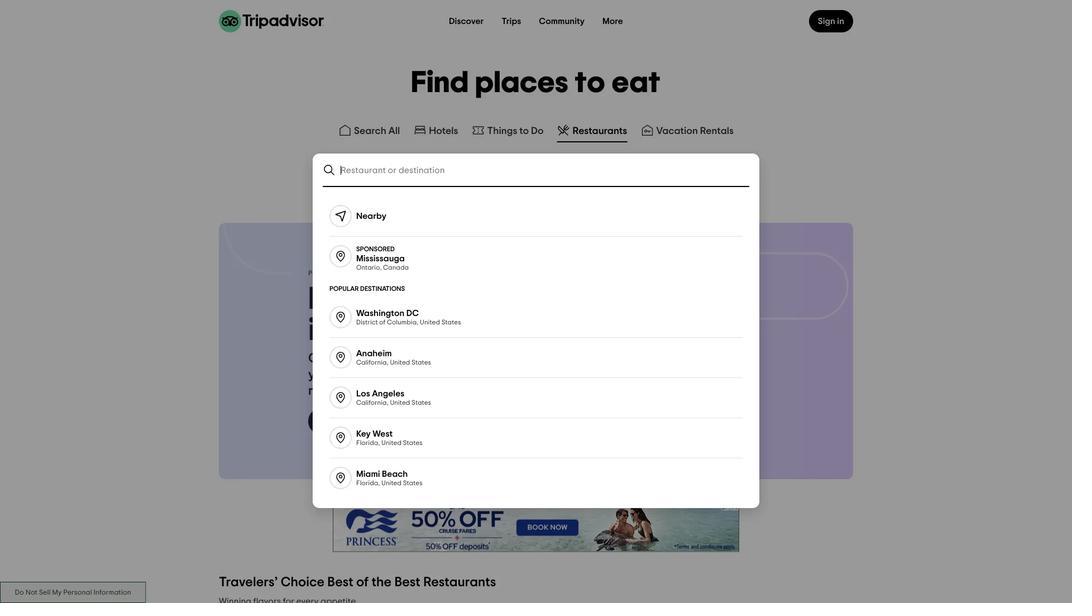 Task type: vqa. For each thing, say whether or not it's contained in the screenshot.
Restaurants to the bottom
yes



Task type: describe. For each thing, give the bounding box(es) containing it.
more button
[[594, 10, 632, 32]]

things to do link
[[472, 123, 544, 137]]

search all
[[354, 126, 400, 136]]

build a trip in minutes
[[308, 283, 458, 346]]

los
[[356, 389, 370, 398]]

1 horizontal spatial in
[[837, 17, 844, 26]]

with
[[380, 417, 397, 426]]

do
[[531, 126, 544, 136]]

sign in link
[[809, 10, 853, 32]]

sign in
[[818, 17, 844, 26]]

united for key west
[[381, 440, 402, 446]]

for
[[504, 352, 521, 365]]

all
[[388, 126, 400, 136]]

california, inside los angeles california, united states
[[356, 400, 389, 406]]

sign
[[818, 17, 835, 26]]

by inside get a personalized itinerary just for you, guided by traveler tips and reviews.
[[382, 368, 397, 381]]

tips
[[450, 368, 473, 381]]

key west florida, united states
[[356, 429, 423, 446]]

tab list containing search all
[[0, 119, 1072, 145]]

nearby link
[[316, 196, 756, 236]]

hotels link
[[413, 123, 458, 137]]

build
[[308, 283, 377, 315]]

sponsored mississauga ontario, canada
[[356, 246, 409, 271]]

a for build
[[383, 283, 402, 315]]

more
[[603, 17, 623, 26]]

the
[[372, 576, 392, 589]]

nearby
[[356, 212, 386, 221]]

discover
[[449, 17, 484, 26]]

things to do
[[487, 126, 544, 136]]

travelers'
[[219, 576, 278, 589]]

columbia,
[[387, 319, 418, 326]]

vacation rentals button
[[638, 121, 736, 142]]

beta
[[361, 271, 376, 277]]

united inside the washington dc district of columbia, united states
[[420, 319, 440, 326]]

personalized
[[344, 352, 423, 365]]

of for best
[[356, 576, 369, 589]]

eat
[[612, 68, 661, 98]]

vacation rentals link
[[641, 123, 734, 137]]

united for miami beach
[[381, 480, 402, 487]]

trip for minutes
[[409, 283, 458, 315]]

search all button
[[336, 121, 402, 142]]

florida, for miami
[[356, 480, 380, 487]]

popular destinations list box
[[316, 187, 756, 507]]

states for key west
[[403, 440, 423, 446]]

restaurants button
[[555, 121, 629, 142]]

reviews.
[[308, 384, 356, 398]]

rentals
[[700, 126, 734, 136]]

los angeles california, united states
[[356, 389, 431, 406]]

states inside the washington dc district of columbia, united states
[[442, 319, 461, 326]]

trips button
[[493, 10, 530, 32]]

beach
[[382, 470, 408, 479]]

just
[[480, 352, 501, 365]]

miami beach florida, united states
[[356, 470, 423, 487]]

Search search field
[[341, 165, 749, 175]]

trips
[[502, 17, 521, 26]]

mississauga
[[356, 254, 405, 263]]

0 vertical spatial ai
[[346, 270, 352, 277]]



Task type: locate. For each thing, give the bounding box(es) containing it.
anaheim
[[356, 349, 392, 358]]

0 horizontal spatial restaurants
[[423, 576, 496, 589]]

0 vertical spatial florida,
[[356, 440, 380, 446]]

0 horizontal spatial a
[[333, 352, 342, 365]]

None search field
[[314, 155, 758, 186]]

states inside key west florida, united states
[[403, 440, 423, 446]]

0 horizontal spatial to
[[519, 126, 529, 136]]

to left do
[[519, 126, 529, 136]]

start a trip with ai button
[[308, 408, 421, 435]]

start
[[335, 417, 355, 426]]

choice
[[281, 576, 325, 589]]

2 best from the left
[[394, 576, 420, 589]]

sponsored
[[356, 246, 395, 252]]

a inside get a personalized itinerary just for you, guided by traveler tips and reviews.
[[333, 352, 342, 365]]

a for start
[[357, 417, 363, 426]]

you,
[[308, 368, 334, 381]]

find
[[411, 68, 469, 98]]

1 florida, from the top
[[356, 440, 380, 446]]

united inside miami beach florida, united states
[[381, 480, 402, 487]]

states up beach
[[403, 440, 423, 446]]

a up the key
[[357, 417, 363, 426]]

2 california, from the top
[[356, 400, 389, 406]]

canada
[[383, 264, 409, 271]]

united down angeles
[[390, 400, 410, 406]]

1 horizontal spatial best
[[394, 576, 420, 589]]

states inside anaheim california, united states
[[412, 359, 431, 366]]

angeles
[[372, 389, 404, 398]]

1 vertical spatial by
[[382, 368, 397, 381]]

1 vertical spatial ai
[[399, 417, 407, 426]]

in up get
[[308, 315, 333, 346]]

states inside los angeles california, united states
[[412, 400, 431, 406]]

itinerary
[[426, 352, 477, 365]]

find places to eat
[[411, 68, 661, 98]]

1 horizontal spatial by
[[382, 368, 397, 381]]

to
[[575, 68, 606, 98], [519, 126, 529, 136]]

search
[[354, 126, 386, 136]]

0 horizontal spatial ai
[[346, 270, 352, 277]]

community button
[[530, 10, 594, 32]]

0 vertical spatial of
[[379, 319, 386, 326]]

california, down los
[[356, 400, 389, 406]]

in inside build a trip in minutes
[[308, 315, 333, 346]]

a inside button
[[357, 417, 363, 426]]

travelers' choice best of the best restaurants
[[219, 576, 496, 589]]

2 horizontal spatial a
[[383, 283, 402, 315]]

united down west
[[381, 440, 402, 446]]

trip up the key
[[364, 417, 379, 426]]

start a trip with ai
[[335, 417, 407, 426]]

united up "traveler"
[[390, 359, 410, 366]]

a inside build a trip in minutes
[[383, 283, 402, 315]]

a
[[383, 283, 402, 315], [333, 352, 342, 365], [357, 417, 363, 426]]

1 vertical spatial trip
[[364, 417, 379, 426]]

in
[[837, 17, 844, 26], [308, 315, 333, 346]]

of down washington
[[379, 319, 386, 326]]

1 horizontal spatial ai
[[399, 417, 407, 426]]

anaheim california, united states
[[356, 349, 431, 366]]

trip
[[409, 283, 458, 315], [364, 417, 379, 426]]

trip inside button
[[364, 417, 379, 426]]

community
[[539, 17, 585, 26]]

destinations
[[360, 285, 405, 292]]

washington
[[356, 309, 404, 318]]

states down beach
[[403, 480, 423, 487]]

trip up columbia,
[[409, 283, 458, 315]]

tripadvisor image
[[219, 10, 324, 32]]

states for los angeles
[[412, 400, 431, 406]]

vacation
[[656, 126, 698, 136]]

states up itinerary
[[442, 319, 461, 326]]

california, inside anaheim california, united states
[[356, 359, 389, 366]]

minutes
[[339, 315, 447, 346]]

best right choice
[[327, 576, 353, 589]]

washington dc district of columbia, united states
[[356, 309, 461, 326]]

powered
[[308, 270, 335, 277]]

ai
[[346, 270, 352, 277], [399, 417, 407, 426]]

1 horizontal spatial a
[[357, 417, 363, 426]]

popular destinations
[[329, 285, 405, 292]]

florida, for key
[[356, 440, 380, 446]]

0 horizontal spatial of
[[356, 576, 369, 589]]

best
[[327, 576, 353, 589], [394, 576, 420, 589]]

1 vertical spatial of
[[356, 576, 369, 589]]

powered by ai
[[308, 270, 352, 277]]

by
[[336, 270, 344, 277], [382, 368, 397, 381]]

get a personalized itinerary just for you, guided by traveler tips and reviews.
[[308, 352, 521, 398]]

1 horizontal spatial restaurants
[[573, 126, 627, 136]]

states
[[442, 319, 461, 326], [412, 359, 431, 366], [412, 400, 431, 406], [403, 440, 423, 446], [403, 480, 423, 487]]

get
[[308, 352, 330, 365]]

restaurants inside restaurants link
[[573, 126, 627, 136]]

of inside the washington dc district of columbia, united states
[[379, 319, 386, 326]]

1 best from the left
[[327, 576, 353, 589]]

florida, inside key west florida, united states
[[356, 440, 380, 446]]

things
[[487, 126, 517, 136]]

to left eat
[[575, 68, 606, 98]]

places
[[475, 68, 569, 98]]

hotels button
[[411, 121, 460, 142]]

discover button
[[440, 10, 493, 32]]

1 vertical spatial in
[[308, 315, 333, 346]]

california,
[[356, 359, 389, 366], [356, 400, 389, 406]]

florida, down "miami" at bottom
[[356, 480, 380, 487]]

0 horizontal spatial by
[[336, 270, 344, 277]]

1 vertical spatial florida,
[[356, 480, 380, 487]]

a for get
[[333, 352, 342, 365]]

1 vertical spatial restaurants
[[423, 576, 496, 589]]

traveler
[[400, 368, 447, 381]]

states inside miami beach florida, united states
[[403, 480, 423, 487]]

states down "traveler"
[[412, 400, 431, 406]]

united inside key west florida, united states
[[381, 440, 402, 446]]

search image
[[323, 164, 336, 177]]

0 horizontal spatial trip
[[364, 417, 379, 426]]

0 horizontal spatial best
[[327, 576, 353, 589]]

0 vertical spatial by
[[336, 270, 344, 277]]

united
[[420, 319, 440, 326], [390, 359, 410, 366], [390, 400, 410, 406], [381, 440, 402, 446], [381, 480, 402, 487]]

trip inside build a trip in minutes
[[409, 283, 458, 315]]

united for los angeles
[[390, 400, 410, 406]]

united inside los angeles california, united states
[[390, 400, 410, 406]]

1 california, from the top
[[356, 359, 389, 366]]

states for miami beach
[[403, 480, 423, 487]]

0 vertical spatial a
[[383, 283, 402, 315]]

ai inside button
[[399, 417, 407, 426]]

1 vertical spatial a
[[333, 352, 342, 365]]

to inside button
[[519, 126, 529, 136]]

best right the
[[394, 576, 420, 589]]

ai up popular
[[346, 270, 352, 277]]

united inside anaheim california, united states
[[390, 359, 410, 366]]

restaurants link
[[557, 123, 627, 137]]

a left dc
[[383, 283, 402, 315]]

restaurants
[[573, 126, 627, 136], [423, 576, 496, 589]]

west
[[373, 429, 393, 438]]

2 florida, from the top
[[356, 480, 380, 487]]

ontario,
[[356, 264, 382, 271]]

dc
[[406, 309, 419, 318]]

florida, inside miami beach florida, united states
[[356, 480, 380, 487]]

1 vertical spatial california,
[[356, 400, 389, 406]]

popular
[[329, 285, 359, 292]]

things to do button
[[469, 121, 546, 142]]

0 vertical spatial to
[[575, 68, 606, 98]]

0 vertical spatial trip
[[409, 283, 458, 315]]

florida, down the key
[[356, 440, 380, 446]]

2 vertical spatial a
[[357, 417, 363, 426]]

vacation rentals
[[656, 126, 734, 136]]

of
[[379, 319, 386, 326], [356, 576, 369, 589]]

california, down the anaheim
[[356, 359, 389, 366]]

by up popular
[[336, 270, 344, 277]]

by down personalized
[[382, 368, 397, 381]]

trip for ai
[[364, 417, 379, 426]]

guided
[[337, 368, 379, 381]]

0 vertical spatial in
[[837, 17, 844, 26]]

a right get
[[333, 352, 342, 365]]

united right columbia,
[[420, 319, 440, 326]]

district
[[356, 319, 378, 326]]

1 horizontal spatial to
[[575, 68, 606, 98]]

miami
[[356, 470, 380, 479]]

of left the
[[356, 576, 369, 589]]

states up "traveler"
[[412, 359, 431, 366]]

0 vertical spatial restaurants
[[573, 126, 627, 136]]

hotels
[[429, 126, 458, 136]]

key
[[356, 429, 371, 438]]

of for district
[[379, 319, 386, 326]]

0 vertical spatial california,
[[356, 359, 389, 366]]

and
[[475, 368, 499, 381]]

tab list
[[0, 119, 1072, 145]]

1 horizontal spatial of
[[379, 319, 386, 326]]

advertisement region
[[333, 502, 739, 552]]

florida,
[[356, 440, 380, 446], [356, 480, 380, 487]]

ai right with at the bottom of the page
[[399, 417, 407, 426]]

united down beach
[[381, 480, 402, 487]]

in right sign
[[837, 17, 844, 26]]

1 vertical spatial to
[[519, 126, 529, 136]]

1 horizontal spatial trip
[[409, 283, 458, 315]]

0 horizontal spatial in
[[308, 315, 333, 346]]



